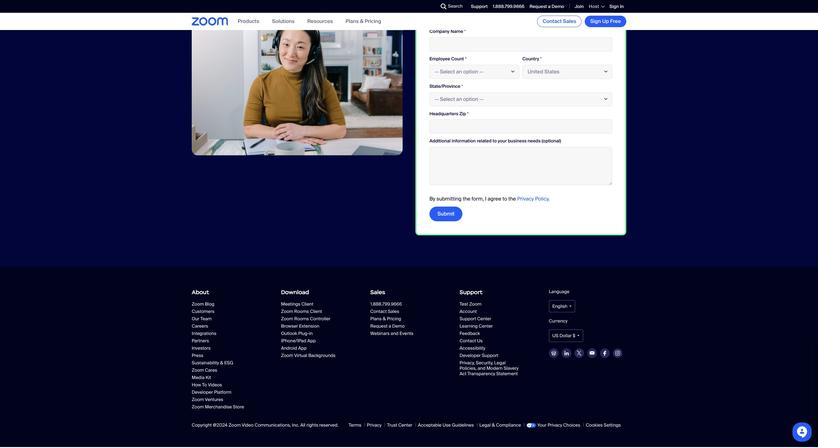 Task type: vqa. For each thing, say whether or not it's contained in the screenshot.
Contact Us link
yes



Task type: describe. For each thing, give the bounding box(es) containing it.
i
[[485, 197, 487, 203]]

resources button
[[307, 18, 333, 25]]

press link
[[192, 354, 253, 360]]

us dollar $ button
[[549, 331, 583, 343]]

to
[[202, 383, 207, 389]]

(optional)
[[542, 139, 561, 145]]

company name *
[[430, 29, 466, 35]]

extension
[[299, 325, 319, 330]]

developer inside test zoom account support center learning center feedback contact us accessibility developer support privacy, security, legal policies, and modern slavery act transparency statement
[[460, 354, 481, 360]]

submit button
[[430, 208, 463, 223]]

agree
[[488, 197, 502, 203]]

drop down icon image for english
[[569, 307, 572, 308]]

zoom up browser
[[281, 317, 293, 323]]

test zoom link
[[460, 303, 537, 308]]

business
[[508, 139, 527, 145]]

media
[[192, 376, 205, 382]]

webinars and events link
[[371, 332, 431, 338]]

demo inside 1.888.799.9666 contact sales plans & pricing request a demo webinars and events
[[392, 325, 405, 330]]

sales inside 1.888.799.9666 contact sales plans & pricing request a demo webinars and events
[[388, 310, 399, 316]]

host button
[[589, 4, 605, 9]]

developer inside zoom blog customers our team careers integrations partners investors press sustainability & esg zoom cares media kit how to videos developer platform zoom ventures zoom merchandise store
[[192, 391, 213, 397]]

solutions button
[[272, 18, 295, 25]]

dollar
[[560, 334, 572, 340]]

about
[[192, 290, 209, 297]]

trust center
[[387, 424, 413, 430]]

sustainability
[[192, 361, 219, 367]]

0 horizontal spatial sales
[[371, 290, 385, 297]]

careers
[[192, 325, 208, 330]]

0 vertical spatial contact
[[543, 18, 562, 25]]

integrations link
[[192, 332, 253, 338]]

0 vertical spatial app
[[307, 339, 316, 345]]

transparency
[[468, 372, 495, 378]]

act
[[460, 372, 467, 378]]

products button
[[238, 18, 259, 25]]

1.888.799.9666 for 1.888.799.9666 contact sales plans & pricing request a demo webinars and events
[[371, 303, 402, 308]]

privacy link
[[367, 424, 382, 430]]

merchandise
[[205, 406, 232, 411]]

contact inside test zoom account support center learning center feedback contact us accessibility developer support privacy, security, legal policies, and modern slavery act transparency statement
[[460, 339, 476, 345]]

cookies settings link
[[586, 424, 621, 430]]

inc.
[[292, 424, 299, 430]]

blog image
[[551, 352, 557, 357]]

youtube image
[[590, 353, 595, 356]]

language
[[549, 290, 570, 296]]

terms
[[349, 424, 362, 430]]

esg
[[224, 361, 233, 367]]

plug-
[[298, 332, 309, 338]]

work
[[430, 2, 440, 8]]

statement
[[497, 372, 518, 378]]

1 vertical spatial client
[[310, 310, 322, 316]]

employee count *
[[430, 57, 467, 63]]

request a demo link for plans & pricing
[[371, 325, 431, 330]]

your
[[498, 139, 507, 145]]

kit
[[206, 376, 211, 382]]

support up email@yourcompanyname.com text box
[[471, 3, 488, 9]]

1 vertical spatial support link
[[460, 288, 537, 299]]

request a demo
[[530, 3, 565, 9]]

1 vertical spatial legal
[[480, 424, 491, 430]]

sales link
[[371, 288, 448, 299]]

customers link
[[192, 310, 253, 316]]

download
[[281, 290, 309, 297]]

zoom logo image
[[192, 17, 228, 26]]

0 vertical spatial client
[[302, 303, 314, 308]]

1 vertical spatial app
[[298, 347, 307, 352]]

zoom inside test zoom account support center learning center feedback contact us accessibility developer support privacy, security, legal policies, and modern slavery act transparency statement
[[470, 303, 482, 308]]

cookies settings
[[586, 424, 621, 430]]

request a demo link for 1.888.799.9666
[[530, 3, 565, 9]]

solutions
[[272, 18, 295, 25]]

browser extension link
[[281, 325, 342, 330]]

0 vertical spatial pricing
[[365, 18, 382, 25]]

company
[[430, 29, 450, 35]]

0 vertical spatial support link
[[471, 3, 488, 9]]

* right count
[[465, 57, 467, 63]]

settings
[[604, 424, 621, 430]]

zoom blog link
[[192, 303, 269, 308]]

media kit link
[[192, 376, 253, 382]]

us dollar $
[[553, 334, 576, 340]]

zoom left video
[[229, 424, 241, 430]]

related
[[477, 139, 492, 145]]

* right name
[[464, 29, 466, 35]]

webinars
[[371, 332, 390, 338]]

sign for sign in
[[610, 3, 619, 9]]

additional information related to your business needs (optional)
[[430, 139, 561, 145]]

your
[[538, 424, 547, 430]]

copyright
[[192, 424, 212, 430]]

request inside 1.888.799.9666 contact sales plans & pricing request a demo webinars and events
[[371, 325, 388, 330]]

test zoom account support center learning center feedback contact us accessibility developer support privacy, security, legal policies, and modern slavery act transparency statement
[[460, 303, 519, 378]]

* right phone
[[537, 2, 539, 8]]

team
[[200, 317, 212, 323]]

@2024
[[213, 424, 228, 430]]

instagram image
[[615, 352, 620, 357]]

1 vertical spatial 1.888.799.9666 link
[[371, 303, 448, 308]]

sign in
[[610, 3, 624, 9]]

zoom down how at bottom
[[192, 398, 204, 404]]

contact sales
[[543, 18, 577, 25]]

1 vertical spatial center
[[479, 325, 493, 330]]

iphone/ipad
[[281, 339, 306, 345]]

backgrounds
[[308, 354, 336, 360]]

contact us link
[[460, 339, 521, 345]]

Additional information related to your business needs (optional) text field
[[430, 148, 613, 186]]

a inside 1.888.799.9666 contact sales plans & pricing request a demo webinars and events
[[389, 325, 391, 330]]

english button
[[549, 302, 575, 314]]

submitting
[[437, 197, 462, 203]]

our team link
[[192, 317, 253, 323]]

trust
[[387, 424, 397, 430]]

drop down icon image for us dollar $
[[577, 337, 580, 338]]

meetings client link
[[281, 303, 359, 308]]

accessibility
[[460, 347, 486, 352]]

download link
[[281, 288, 359, 299]]

careers link
[[192, 325, 253, 330]]

1.888.799.9666 contact sales plans & pricing request a demo webinars and events
[[371, 303, 414, 338]]

zoom rooms client link
[[281, 310, 342, 316]]

platform
[[214, 391, 232, 397]]

0 vertical spatial center
[[477, 317, 492, 323]]

search
[[448, 3, 463, 9]]

1 the from the left
[[463, 197, 471, 203]]

zoom up copyright on the bottom of the page
[[192, 406, 204, 411]]

country *
[[523, 57, 542, 63]]

plans inside 1.888.799.9666 contact sales plans & pricing request a demo webinars and events
[[371, 317, 382, 323]]

state/province
[[430, 84, 461, 90]]

join
[[575, 3, 584, 9]]

in
[[309, 332, 313, 338]]

videos
[[208, 383, 222, 389]]

additional
[[430, 139, 451, 145]]



Task type: locate. For each thing, give the bounding box(es) containing it.
0 horizontal spatial a
[[389, 325, 391, 330]]

0 vertical spatial request
[[530, 3, 547, 9]]

count
[[451, 57, 464, 63]]

zoom ventures link
[[192, 398, 253, 404]]

sign in link
[[610, 3, 624, 9]]

0 horizontal spatial and
[[391, 332, 399, 338]]

drop down icon image right english
[[569, 307, 572, 308]]

support down accessibility 'link'
[[482, 354, 499, 360]]

contact up webinars
[[371, 310, 387, 316]]

1 vertical spatial request
[[371, 325, 388, 330]]

contact down feedback at the right bottom
[[460, 339, 476, 345]]

sales down join link
[[563, 18, 577, 25]]

legal right guidelines
[[480, 424, 491, 430]]

1 vertical spatial demo
[[392, 325, 405, 330]]

sustainability & esg link
[[192, 361, 253, 367]]

1 horizontal spatial developer
[[460, 354, 481, 360]]

0 horizontal spatial 1.888.799.9666
[[371, 303, 402, 308]]

0 horizontal spatial contact sales link
[[371, 310, 431, 316]]

integrations
[[192, 332, 217, 338]]

sales inside 'link'
[[563, 18, 577, 25]]

developer down to
[[192, 391, 213, 397]]

zoom up media
[[192, 369, 204, 375]]

to left your
[[493, 139, 497, 145]]

1.888.799.9666 inside 1.888.799.9666 contact sales plans & pricing request a demo webinars and events
[[371, 303, 402, 308]]

resources
[[307, 18, 333, 25]]

0 horizontal spatial privacy
[[367, 424, 382, 430]]

1 vertical spatial to
[[503, 197, 507, 203]]

1 horizontal spatial contact sales link
[[538, 16, 582, 27]]

None text field
[[523, 11, 613, 25], [430, 121, 613, 135], [523, 11, 613, 25], [430, 121, 613, 135]]

a up webinars
[[389, 325, 391, 330]]

&
[[360, 18, 364, 25], [383, 317, 386, 323], [220, 361, 223, 367], [492, 424, 495, 430]]

choices
[[564, 424, 581, 430]]

guidelines
[[452, 424, 474, 430]]

zoom down android
[[281, 354, 293, 360]]

form,
[[472, 197, 484, 203]]

and left modern on the bottom of page
[[478, 367, 486, 373]]

demo up contact sales
[[552, 3, 565, 9]]

client up zoom rooms client link on the bottom of the page
[[302, 303, 314, 308]]

us
[[477, 339, 483, 345]]

1.888.799.9666
[[493, 3, 525, 9], [371, 303, 402, 308]]

1 rooms from the top
[[294, 310, 309, 316]]

center right trust on the bottom of page
[[399, 424, 413, 430]]

customer service agent image
[[192, 0, 403, 157]]

policy
[[535, 197, 549, 203]]

1 vertical spatial developer
[[192, 391, 213, 397]]

request up contact sales
[[530, 3, 547, 9]]

1 vertical spatial pricing
[[387, 317, 401, 323]]

drop down icon image inside us dollar $ dropdown button
[[577, 337, 580, 338]]

ventures
[[205, 398, 223, 404]]

0 vertical spatial contact sales link
[[538, 16, 582, 27]]

2 horizontal spatial privacy
[[548, 424, 563, 430]]

0 horizontal spatial sign
[[591, 18, 601, 25]]

contact sales link down "sales" link
[[371, 310, 431, 316]]

app up virtual
[[298, 347, 307, 352]]

0 horizontal spatial demo
[[392, 325, 405, 330]]

0 horizontal spatial request
[[371, 325, 388, 330]]

1 horizontal spatial pricing
[[387, 317, 401, 323]]

in
[[620, 3, 624, 9]]

center
[[477, 317, 492, 323], [479, 325, 493, 330], [399, 424, 413, 430]]

1 vertical spatial contact sales link
[[371, 310, 431, 316]]

app down outlook plug-in link
[[307, 339, 316, 345]]

0 horizontal spatial app
[[298, 347, 307, 352]]

* right address
[[472, 2, 474, 8]]

store
[[233, 406, 244, 411]]

0 vertical spatial sales
[[563, 18, 577, 25]]

support down "account"
[[460, 317, 476, 323]]

the right agree
[[509, 197, 516, 203]]

client down meetings client link
[[310, 310, 322, 316]]

video
[[242, 424, 254, 430]]

1 horizontal spatial privacy
[[518, 197, 534, 203]]

0 vertical spatial plans
[[346, 18, 359, 25]]

investors
[[192, 347, 211, 352]]

search image
[[441, 4, 447, 9], [441, 4, 447, 9]]

0 vertical spatial drop down icon image
[[569, 307, 572, 308]]

& inside zoom blog customers our team careers integrations partners investors press sustainability & esg zoom cares media kit how to videos developer platform zoom ventures zoom merchandise store
[[220, 361, 223, 367]]

plans & pricing link
[[346, 18, 382, 25], [371, 317, 431, 323]]

pricing inside 1.888.799.9666 contact sales plans & pricing request a demo webinars and events
[[387, 317, 401, 323]]

meetings client zoom rooms client zoom rooms controller browser extension outlook plug-in iphone/ipad app android app zoom virtual backgrounds
[[281, 303, 336, 360]]

& inside 1.888.799.9666 contact sales plans & pricing request a demo webinars and events
[[383, 317, 386, 323]]

sales
[[563, 18, 577, 25], [371, 290, 385, 297], [388, 310, 399, 316]]

join link
[[575, 3, 584, 9]]

1 horizontal spatial app
[[307, 339, 316, 345]]

zoom up customers
[[192, 303, 204, 308]]

copyright @2024 zoom video communications, inc. all rights reserved.
[[192, 424, 339, 430]]

2 horizontal spatial sales
[[563, 18, 577, 25]]

blog
[[205, 303, 214, 308]]

0 vertical spatial sign
[[610, 3, 619, 9]]

privacy,
[[460, 361, 475, 367]]

1 horizontal spatial a
[[548, 3, 551, 9]]

1 horizontal spatial legal
[[494, 361, 506, 367]]

sales up 1.888.799.9666 contact sales plans & pricing request a demo webinars and events at the bottom
[[371, 290, 385, 297]]

0 vertical spatial demo
[[552, 3, 565, 9]]

0 horizontal spatial to
[[493, 139, 497, 145]]

0 vertical spatial to
[[493, 139, 497, 145]]

rooms up the 'zoom rooms controller' link
[[294, 310, 309, 316]]

legal down developer support link
[[494, 361, 506, 367]]

1 horizontal spatial contact
[[460, 339, 476, 345]]

request a demo link up webinars and events link
[[371, 325, 431, 330]]

1 vertical spatial plans
[[371, 317, 382, 323]]

to right agree
[[503, 197, 507, 203]]

virtual
[[294, 354, 307, 360]]

and left events
[[391, 332, 399, 338]]

privacy
[[518, 197, 534, 203], [367, 424, 382, 430], [548, 424, 563, 430]]

0 horizontal spatial developer
[[192, 391, 213, 397]]

2 rooms from the top
[[294, 317, 309, 323]]

sign for sign up free
[[591, 18, 601, 25]]

contact sales link down request a demo
[[538, 16, 582, 27]]

legal
[[494, 361, 506, 367], [480, 424, 491, 430]]

2 the from the left
[[509, 197, 516, 203]]

rooms up 'extension'
[[294, 317, 309, 323]]

1 horizontal spatial demo
[[552, 3, 565, 9]]

2 vertical spatial sales
[[388, 310, 399, 316]]

0 vertical spatial legal
[[494, 361, 506, 367]]

twitter image
[[577, 352, 582, 357]]

0 vertical spatial 1.888.799.9666 link
[[493, 3, 525, 9]]

and inside test zoom account support center learning center feedback contact us accessibility developer support privacy, security, legal policies, and modern slavery act transparency statement
[[478, 367, 486, 373]]

None search field
[[418, 1, 443, 12]]

developer support link
[[460, 354, 521, 360]]

0 vertical spatial request a demo link
[[530, 3, 565, 9]]

plans & pricing
[[346, 18, 382, 25]]

acceptable
[[418, 424, 442, 430]]

0 horizontal spatial pricing
[[365, 18, 382, 25]]

investors link
[[192, 347, 253, 352]]

zoom virtual backgrounds link
[[281, 354, 342, 360]]

* right 'state/province' on the right of the page
[[462, 84, 463, 90]]

0 horizontal spatial 1.888.799.9666 link
[[371, 303, 448, 308]]

1 horizontal spatial 1.888.799.9666 link
[[493, 3, 525, 9]]

support up test
[[460, 290, 483, 297]]

request up webinars
[[371, 325, 388, 330]]

1 horizontal spatial sign
[[610, 3, 619, 9]]

0 vertical spatial and
[[391, 332, 399, 338]]

request a demo link up contact sales
[[530, 3, 565, 9]]

modern
[[487, 367, 503, 373]]

center down the account link
[[477, 317, 492, 323]]

0 horizontal spatial drop down icon image
[[569, 307, 572, 308]]

privacy right your
[[548, 424, 563, 430]]

sales up webinars and events link
[[388, 310, 399, 316]]

iphone/ipad app link
[[281, 339, 342, 345]]

contact inside 1.888.799.9666 contact sales plans & pricing request a demo webinars and events
[[371, 310, 387, 316]]

0 vertical spatial 1.888.799.9666
[[493, 3, 525, 9]]

employee
[[430, 57, 450, 63]]

1.888.799.9666 link
[[493, 3, 525, 9], [371, 303, 448, 308]]

1 vertical spatial plans & pricing link
[[371, 317, 431, 323]]

1 vertical spatial rooms
[[294, 317, 309, 323]]

.
[[549, 197, 550, 203]]

about link
[[192, 288, 269, 299]]

0 horizontal spatial contact
[[371, 310, 387, 316]]

legal inside test zoom account support center learning center feedback contact us accessibility developer support privacy, security, legal policies, and modern slavery act transparency statement
[[494, 361, 506, 367]]

support
[[471, 3, 488, 9], [460, 290, 483, 297], [460, 317, 476, 323], [482, 354, 499, 360]]

by
[[430, 197, 436, 203]]

your privacy choices
[[538, 424, 581, 430]]

1 horizontal spatial to
[[503, 197, 507, 203]]

acceptable use guidelines
[[418, 424, 474, 430]]

* right zip
[[467, 112, 469, 118]]

acceptable use guidelines link
[[418, 424, 474, 430]]

use
[[443, 424, 451, 430]]

controller
[[310, 317, 331, 323]]

1 vertical spatial contact
[[371, 310, 387, 316]]

reserved.
[[319, 424, 339, 430]]

and inside 1.888.799.9666 contact sales plans & pricing request a demo webinars and events
[[391, 332, 399, 338]]

drop down icon image
[[569, 307, 572, 308], [577, 337, 580, 338]]

2 vertical spatial center
[[399, 424, 413, 430]]

contact sales link
[[538, 16, 582, 27], [371, 310, 431, 316]]

how
[[192, 383, 201, 389]]

feedback link
[[460, 332, 521, 338]]

center down support center link
[[479, 325, 493, 330]]

a up contact sales
[[548, 3, 551, 9]]

android app link
[[281, 347, 342, 352]]

android
[[281, 347, 297, 352]]

1 horizontal spatial request a demo link
[[530, 3, 565, 9]]

2 horizontal spatial contact
[[543, 18, 562, 25]]

facebook image
[[604, 352, 607, 357]]

1 horizontal spatial plans
[[371, 317, 382, 323]]

drop down icon image inside english 'dropdown button'
[[569, 307, 572, 308]]

0 horizontal spatial plans
[[346, 18, 359, 25]]

free
[[610, 18, 621, 25]]

cares
[[205, 369, 217, 375]]

0 vertical spatial developer
[[460, 354, 481, 360]]

rooms
[[294, 310, 309, 316], [294, 317, 309, 323]]

zoom blog customers our team careers integrations partners investors press sustainability & esg zoom cares media kit how to videos developer platform zoom ventures zoom merchandise store
[[192, 303, 244, 411]]

main content
[[0, 0, 819, 269]]

email@yourcompanyname.com text field
[[430, 11, 520, 25]]

developer down accessibility
[[460, 354, 481, 360]]

1 horizontal spatial 1.888.799.9666
[[493, 3, 525, 9]]

0 horizontal spatial legal
[[480, 424, 491, 430]]

1 vertical spatial a
[[389, 325, 391, 330]]

demo
[[552, 3, 565, 9], [392, 325, 405, 330]]

linked in image
[[565, 352, 569, 357]]

1 horizontal spatial request
[[530, 3, 547, 9]]

support link up "test zoom" link
[[460, 288, 537, 299]]

the left form,
[[463, 197, 471, 203]]

zoom down meetings
[[281, 310, 293, 316]]

1 vertical spatial request a demo link
[[371, 325, 431, 330]]

0 horizontal spatial the
[[463, 197, 471, 203]]

and
[[391, 332, 399, 338], [478, 367, 486, 373]]

app
[[307, 339, 316, 345], [298, 347, 307, 352]]

main content containing by submitting the form, i agree to the
[[0, 0, 819, 269]]

slavery
[[504, 367, 519, 373]]

0 vertical spatial rooms
[[294, 310, 309, 316]]

outlook plug-in link
[[281, 332, 342, 338]]

demo up webinars and events link
[[392, 325, 405, 330]]

zoom up "account"
[[470, 303, 482, 308]]

2 vertical spatial contact
[[460, 339, 476, 345]]

currency
[[549, 320, 568, 325]]

legal & compliance link
[[480, 424, 521, 430]]

up
[[603, 18, 609, 25]]

contact down request a demo
[[543, 18, 562, 25]]

1 vertical spatial 1.888.799.9666
[[371, 303, 402, 308]]

submit
[[438, 212, 455, 218]]

1 horizontal spatial and
[[478, 367, 486, 373]]

sign left up
[[591, 18, 601, 25]]

* right country
[[540, 57, 542, 63]]

None text field
[[430, 38, 613, 52]]

0 vertical spatial a
[[548, 3, 551, 9]]

privacy left trust on the bottom of page
[[367, 424, 382, 430]]

1 vertical spatial sign
[[591, 18, 601, 25]]

meetings
[[281, 303, 301, 308]]

zoom rooms controller link
[[281, 317, 342, 323]]

phone *
[[523, 2, 539, 8]]

support link up email@yourcompanyname.com text box
[[471, 3, 488, 9]]

1 vertical spatial and
[[478, 367, 486, 373]]

1 vertical spatial drop down icon image
[[577, 337, 580, 338]]

drop down icon image right $ on the right
[[577, 337, 580, 338]]

feedback
[[460, 332, 480, 338]]

0 vertical spatial plans & pricing link
[[346, 18, 382, 25]]

1 horizontal spatial drop down icon image
[[577, 337, 580, 338]]

1 horizontal spatial sales
[[388, 310, 399, 316]]

privacy, security, legal policies, and modern slavery act transparency statement link
[[460, 361, 521, 378]]

0 horizontal spatial request a demo link
[[371, 325, 431, 330]]

1 vertical spatial sales
[[371, 290, 385, 297]]

browser
[[281, 325, 298, 330]]

sign left in
[[610, 3, 619, 9]]

privacy left policy
[[518, 197, 534, 203]]

1.888.799.9666 for 1.888.799.9666
[[493, 3, 525, 9]]

developer platform link
[[192, 391, 253, 397]]

1 horizontal spatial the
[[509, 197, 516, 203]]



